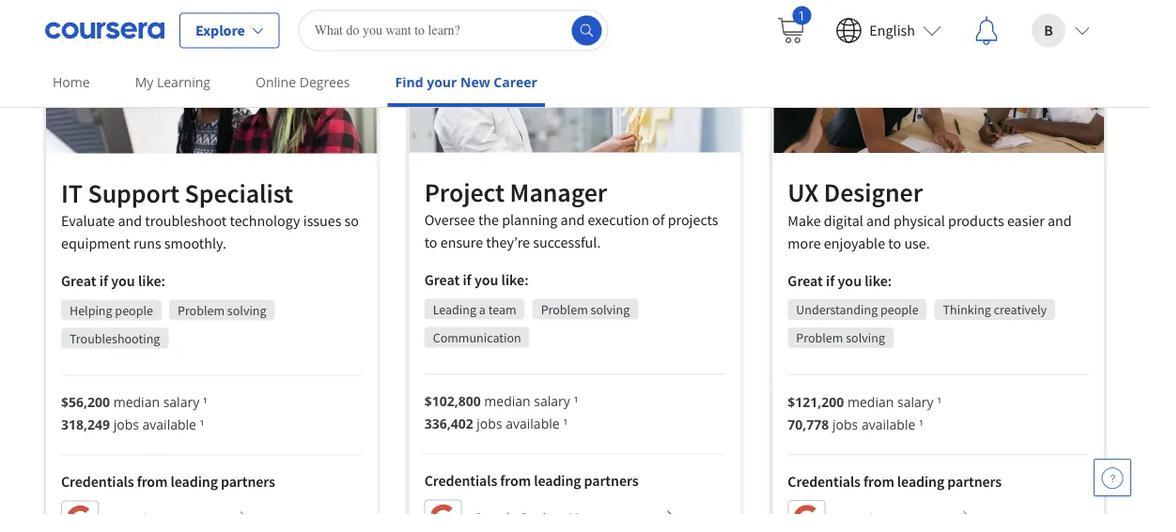 Task type: locate. For each thing, give the bounding box(es) containing it.
great
[[424, 272, 460, 290], [788, 272, 823, 291], [61, 273, 96, 291]]

leading down '$56,200 median salary ¹ 318,249 jobs available ¹'
[[171, 474, 218, 492]]

0 horizontal spatial median
[[113, 394, 160, 412]]

products
[[948, 212, 1004, 231]]

salary
[[534, 393, 570, 411], [897, 394, 934, 412], [163, 394, 199, 412]]

1 horizontal spatial great if you like:
[[424, 272, 529, 290]]

solving
[[591, 302, 630, 319], [227, 303, 266, 320], [846, 330, 885, 347]]

1 horizontal spatial credentials from leading partners
[[424, 473, 639, 491]]

degrees
[[299, 73, 350, 91]]

b button
[[1017, 0, 1105, 61]]

people
[[881, 302, 919, 319], [115, 303, 153, 320]]

to left use.
[[888, 235, 901, 253]]

from for specialist
[[137, 474, 168, 492]]

2 horizontal spatial solving
[[846, 330, 885, 347]]

credentials for oversee
[[424, 473, 497, 491]]

2 horizontal spatial available
[[862, 416, 916, 434]]

available for oversee
[[506, 416, 560, 434]]

people right understanding
[[881, 302, 919, 319]]

it
[[61, 177, 83, 210]]

my learning link
[[127, 61, 218, 103]]

planning
[[502, 211, 558, 230]]

online degrees link
[[248, 61, 358, 103]]

explore
[[195, 21, 245, 40]]

credentials from leading partners down $121,200 median salary ¹ 70,778 jobs available ¹
[[788, 473, 1002, 492]]

physical
[[894, 212, 945, 231]]

median right the $121,200
[[848, 394, 894, 412]]

2 horizontal spatial credentials
[[788, 473, 861, 492]]

great if you like: for oversee
[[424, 272, 529, 290]]

shopping cart: 1 item element
[[776, 6, 811, 46]]

leading
[[534, 473, 581, 491], [897, 473, 945, 492], [171, 474, 218, 492]]

great for ux
[[788, 272, 823, 291]]

from down $102,800 median salary ¹ 336,402 jobs available ¹
[[500, 473, 531, 491]]

jobs inside $102,800 median salary ¹ 336,402 jobs available ¹
[[477, 416, 502, 434]]

1 horizontal spatial people
[[881, 302, 919, 319]]

great up "leading"
[[424, 272, 460, 290]]

1 horizontal spatial median
[[484, 393, 531, 411]]

1 horizontal spatial like:
[[501, 272, 529, 290]]

0 horizontal spatial leading
[[171, 474, 218, 492]]

you up helping people
[[111, 273, 135, 291]]

if up understanding
[[826, 272, 835, 291]]

problem solving down smoothly.
[[178, 303, 266, 320]]

1 horizontal spatial partners
[[584, 473, 639, 491]]

if up helping people
[[99, 273, 108, 291]]

so
[[345, 212, 359, 231]]

to down oversee
[[424, 234, 437, 253]]

credentials from leading partners
[[424, 473, 639, 491], [788, 473, 1002, 492], [61, 474, 275, 492]]

like: up understanding people
[[865, 272, 892, 291]]

equipment
[[61, 235, 130, 254]]

$121,200
[[788, 394, 844, 412]]

from for oversee
[[500, 473, 531, 491]]

jobs inside $121,200 median salary ¹ 70,778 jobs available ¹
[[833, 416, 858, 434]]

2 horizontal spatial great
[[788, 272, 823, 291]]

understanding
[[796, 302, 878, 319]]

you up a
[[474, 272, 498, 290]]

2 horizontal spatial great if you like:
[[788, 272, 892, 291]]

and up successful.
[[561, 211, 585, 230]]

credentials from leading partners down $102,800 median salary ¹ 336,402 jobs available ¹
[[424, 473, 639, 491]]

0 horizontal spatial you
[[111, 273, 135, 291]]

credentials from leading partners down '$56,200 median salary ¹ 318,249 jobs available ¹'
[[61, 474, 275, 492]]

2 horizontal spatial like:
[[865, 272, 892, 291]]

great down the more at top right
[[788, 272, 823, 291]]

great up helping
[[61, 273, 96, 291]]

1 horizontal spatial salary
[[534, 393, 570, 411]]

1 horizontal spatial problem solving
[[541, 302, 630, 319]]

available inside '$56,200 median salary ¹ 318,249 jobs available ¹'
[[142, 417, 196, 435]]

0 horizontal spatial to
[[424, 234, 437, 253]]

2 horizontal spatial salary
[[897, 394, 934, 412]]

learning
[[157, 73, 211, 91]]

1 horizontal spatial problem
[[541, 302, 588, 319]]

available inside $121,200 median salary ¹ 70,778 jobs available ¹
[[862, 416, 916, 434]]

median
[[484, 393, 531, 411], [848, 394, 894, 412], [113, 394, 160, 412]]

great if you like: up leading a team
[[424, 272, 529, 290]]

from
[[500, 473, 531, 491], [864, 473, 894, 492], [137, 474, 168, 492]]

execution
[[588, 211, 649, 230]]

great if you like: up understanding
[[788, 272, 892, 291]]

people for designer
[[881, 302, 919, 319]]

2 horizontal spatial median
[[848, 394, 894, 412]]

0 horizontal spatial problem solving
[[178, 303, 266, 320]]

problem down smoothly.
[[178, 303, 225, 320]]

0 horizontal spatial solving
[[227, 303, 266, 320]]

troubleshooting
[[70, 331, 160, 348]]

partners for ux designer
[[948, 473, 1002, 492]]

median for oversee
[[484, 393, 531, 411]]

0 horizontal spatial credentials from leading partners
[[61, 474, 275, 492]]

online
[[256, 73, 296, 91]]

people for support
[[115, 303, 153, 320]]

ux
[[788, 177, 819, 210]]

problem solving down understanding
[[796, 330, 885, 347]]

0 horizontal spatial partners
[[221, 474, 275, 492]]

2 horizontal spatial credentials from leading partners
[[788, 473, 1002, 492]]

0 horizontal spatial salary
[[163, 394, 199, 412]]

median right $102,800
[[484, 393, 531, 411]]

if up leading a team
[[463, 272, 471, 290]]

0 horizontal spatial people
[[115, 303, 153, 320]]

2 horizontal spatial you
[[838, 272, 862, 291]]

credentials down 336,402
[[424, 473, 497, 491]]

great if you like: up helping people
[[61, 273, 165, 291]]

ensure
[[440, 234, 483, 253]]

1 horizontal spatial if
[[463, 272, 471, 290]]

and down designer
[[866, 212, 891, 231]]

online degrees
[[256, 73, 350, 91]]

credentials from leading partners for oversee
[[424, 473, 639, 491]]

318,249
[[61, 417, 110, 435]]

available inside $102,800 median salary ¹ 336,402 jobs available ¹
[[506, 416, 560, 434]]

salary inside $102,800 median salary ¹ 336,402 jobs available ¹
[[534, 393, 570, 411]]

leading down $102,800 median salary ¹ 336,402 jobs available ¹
[[534, 473, 581, 491]]

explore button
[[179, 13, 280, 48]]

1 horizontal spatial jobs
[[477, 416, 502, 434]]

you for oversee
[[474, 272, 498, 290]]

available right 318,249
[[142, 417, 196, 435]]

credentials down 318,249
[[61, 474, 134, 492]]

salary inside $121,200 median salary ¹ 70,778 jobs available ¹
[[897, 394, 934, 412]]

a
[[479, 302, 486, 319]]

2 horizontal spatial jobs
[[833, 416, 858, 434]]

project manager image
[[409, 18, 741, 153]]

2 horizontal spatial partners
[[948, 473, 1002, 492]]

2 horizontal spatial problem
[[796, 330, 843, 347]]

like:
[[501, 272, 529, 290], [865, 272, 892, 291], [138, 273, 165, 291]]

issues
[[303, 212, 342, 231]]

salary inside '$56,200 median salary ¹ 318,249 jobs available ¹'
[[163, 394, 199, 412]]

0 horizontal spatial from
[[137, 474, 168, 492]]

solving down understanding people
[[846, 330, 885, 347]]

projects
[[668, 211, 718, 230]]

0 horizontal spatial jobs
[[113, 417, 139, 435]]

and down support
[[118, 212, 142, 231]]

jobs
[[477, 416, 502, 434], [833, 416, 858, 434], [113, 417, 139, 435]]

you
[[474, 272, 498, 290], [838, 272, 862, 291], [111, 273, 135, 291]]

to
[[424, 234, 437, 253], [888, 235, 901, 253]]

2 horizontal spatial leading
[[897, 473, 945, 492]]

partners
[[584, 473, 639, 491], [948, 473, 1002, 492], [221, 474, 275, 492]]

2 horizontal spatial if
[[826, 272, 835, 291]]

home
[[53, 73, 90, 91]]

leading for specialist
[[171, 474, 218, 492]]

from down $121,200 median salary ¹ 70,778 jobs available ¹
[[864, 473, 894, 492]]

0 horizontal spatial available
[[142, 417, 196, 435]]

jobs inside '$56,200 median salary ¹ 318,249 jobs available ¹'
[[113, 417, 139, 435]]

people up troubleshooting at the bottom
[[115, 303, 153, 320]]

available right 336,402
[[506, 416, 560, 434]]

problem solving down successful.
[[541, 302, 630, 319]]

1 horizontal spatial leading
[[534, 473, 581, 491]]

1 horizontal spatial from
[[500, 473, 531, 491]]

problem solving
[[541, 302, 630, 319], [178, 303, 266, 320], [796, 330, 885, 347]]

1 horizontal spatial credentials
[[424, 473, 497, 491]]

like: down runs
[[138, 273, 165, 291]]

great if you like: for make
[[788, 272, 892, 291]]

median for specialist
[[113, 394, 160, 412]]

coursera image
[[45, 16, 164, 46]]

What do you want to learn? text field
[[299, 10, 609, 51]]

english button
[[821, 0, 957, 61]]

median inside $102,800 median salary ¹ 336,402 jobs available ¹
[[484, 393, 531, 411]]

problem solving for manager
[[541, 302, 630, 319]]

0 horizontal spatial credentials
[[61, 474, 134, 492]]

available
[[506, 416, 560, 434], [862, 416, 916, 434], [142, 417, 196, 435]]

2 horizontal spatial from
[[864, 473, 894, 492]]

problem
[[541, 302, 588, 319], [178, 303, 225, 320], [796, 330, 843, 347]]

credentials for make
[[788, 473, 861, 492]]

0 horizontal spatial if
[[99, 273, 108, 291]]

creatively
[[994, 302, 1047, 319]]

solving down successful.
[[591, 302, 630, 319]]

leading down $121,200 median salary ¹ 70,778 jobs available ¹
[[897, 473, 945, 492]]

jobs right 318,249
[[113, 417, 139, 435]]

problem down understanding
[[796, 330, 843, 347]]

like: up team
[[501, 272, 529, 290]]

1 horizontal spatial solving
[[591, 302, 630, 319]]

1 horizontal spatial available
[[506, 416, 560, 434]]

great if you like:
[[424, 272, 529, 290], [788, 272, 892, 291], [61, 273, 165, 291]]

available right 70,778
[[862, 416, 916, 434]]

1 horizontal spatial to
[[888, 235, 901, 253]]

great for it
[[61, 273, 96, 291]]

it support specialist image
[[46, 18, 377, 154]]

problem for support
[[178, 303, 225, 320]]

to inside the ux designer make digital and physical products easier and more enjoyable to use.
[[888, 235, 901, 253]]

easier
[[1007, 212, 1045, 231]]

problem right team
[[541, 302, 588, 319]]

¹
[[574, 393, 578, 411], [937, 394, 942, 412], [203, 394, 207, 412], [563, 416, 568, 434], [919, 416, 924, 434], [200, 417, 204, 435]]

median inside $121,200 median salary ¹ 70,778 jobs available ¹
[[848, 394, 894, 412]]

0 horizontal spatial great if you like:
[[61, 273, 165, 291]]

like: for make
[[865, 272, 892, 291]]

jobs right 70,778
[[833, 416, 858, 434]]

None search field
[[299, 10, 609, 51]]

credentials from leading partners for specialist
[[61, 474, 275, 492]]

ux designer image
[[773, 18, 1104, 154]]

successful.
[[533, 234, 601, 253]]

0 horizontal spatial great
[[61, 273, 96, 291]]

from down '$56,200 median salary ¹ 318,249 jobs available ¹'
[[137, 474, 168, 492]]

0 horizontal spatial problem
[[178, 303, 225, 320]]

median inside '$56,200 median salary ¹ 318,249 jobs available ¹'
[[113, 394, 160, 412]]

technology
[[230, 212, 300, 231]]

0 horizontal spatial like:
[[138, 273, 165, 291]]

you up understanding people
[[838, 272, 862, 291]]

if
[[463, 272, 471, 290], [826, 272, 835, 291], [99, 273, 108, 291]]

credentials
[[424, 473, 497, 491], [788, 473, 861, 492], [61, 474, 134, 492]]

jobs right 336,402
[[477, 416, 502, 434]]

1 horizontal spatial you
[[474, 272, 498, 290]]

available for make
[[862, 416, 916, 434]]

1 horizontal spatial great
[[424, 272, 460, 290]]

solving down technology
[[227, 303, 266, 320]]

median right $56,200
[[113, 394, 160, 412]]

ux designer make digital and physical products easier and more enjoyable to use.
[[788, 177, 1072, 253]]

credentials down 70,778
[[788, 473, 861, 492]]

and
[[561, 211, 585, 230], [866, 212, 891, 231], [1048, 212, 1072, 231], [118, 212, 142, 231]]

$56,200
[[61, 394, 110, 412]]

thinking creatively
[[943, 302, 1047, 319]]

enjoyable
[[824, 235, 885, 253]]

evaluate
[[61, 212, 115, 231]]



Task type: vqa. For each thing, say whether or not it's contained in the screenshot.
Specialist 'Great if you like:'
yes



Task type: describe. For each thing, give the bounding box(es) containing it.
support
[[88, 177, 180, 210]]

$102,800
[[424, 393, 481, 411]]

digital
[[824, 212, 863, 231]]

find
[[395, 73, 423, 91]]

1
[[798, 6, 806, 24]]

salary for make
[[897, 394, 934, 412]]

like: for oversee
[[501, 272, 529, 290]]

$56,200 median salary ¹ 318,249 jobs available ¹
[[61, 394, 207, 435]]

median for make
[[848, 394, 894, 412]]

understanding people
[[796, 302, 919, 319]]

from for make
[[864, 473, 894, 492]]

english
[[870, 21, 915, 40]]

helping
[[70, 303, 112, 320]]

solving for project manager
[[591, 302, 630, 319]]

use.
[[904, 235, 930, 253]]

communication
[[433, 330, 521, 347]]

and inside it support specialist evaluate and troubleshoot technology issues so equipment runs smoothly.
[[118, 212, 142, 231]]

find your new career
[[395, 73, 537, 91]]

336,402
[[424, 416, 473, 434]]

your
[[427, 73, 457, 91]]

if for make
[[826, 272, 835, 291]]

problem solving for support
[[178, 303, 266, 320]]

partners for project manager
[[584, 473, 639, 491]]

great if you like: for specialist
[[61, 273, 165, 291]]

troubleshoot
[[145, 212, 227, 231]]

make
[[788, 212, 821, 231]]

career
[[494, 73, 537, 91]]

credentials for specialist
[[61, 474, 134, 492]]

problem for manager
[[541, 302, 588, 319]]

oversee
[[424, 211, 475, 230]]

to inside project manager oversee the planning and execution of projects to ensure they're successful.
[[424, 234, 437, 253]]

partners for it support specialist
[[221, 474, 275, 492]]

like: for specialist
[[138, 273, 165, 291]]

thinking
[[943, 302, 991, 319]]

help center image
[[1101, 467, 1124, 490]]

you for make
[[838, 272, 862, 291]]

the
[[478, 211, 499, 230]]

$121,200 median salary ¹ 70,778 jobs available ¹
[[788, 394, 942, 434]]

leading for make
[[897, 473, 945, 492]]

runs
[[133, 235, 161, 254]]

salary for oversee
[[534, 393, 570, 411]]

it support specialist evaluate and troubleshoot technology issues so equipment runs smoothly.
[[61, 177, 359, 254]]

new
[[460, 73, 490, 91]]

if for specialist
[[99, 273, 108, 291]]

jobs for make
[[833, 416, 858, 434]]

manager
[[510, 176, 607, 209]]

solving for it support specialist
[[227, 303, 266, 320]]

credentials from leading partners for make
[[788, 473, 1002, 492]]

they're
[[486, 234, 530, 253]]

more
[[788, 235, 821, 253]]

1 link
[[761, 0, 821, 61]]

my
[[135, 73, 154, 91]]

leading for oversee
[[534, 473, 581, 491]]

designer
[[824, 177, 923, 210]]

salary for specialist
[[163, 394, 199, 412]]

if for oversee
[[463, 272, 471, 290]]

2 horizontal spatial problem solving
[[796, 330, 885, 347]]

leading a team
[[433, 302, 517, 319]]

70,778
[[788, 416, 829, 434]]

smoothly.
[[164, 235, 226, 254]]

leading
[[433, 302, 476, 319]]

and right easier
[[1048, 212, 1072, 231]]

my learning
[[135, 73, 211, 91]]

project manager oversee the planning and execution of projects to ensure they're successful.
[[424, 176, 718, 253]]

available for specialist
[[142, 417, 196, 435]]

project
[[424, 176, 505, 209]]

of
[[652, 211, 665, 230]]

jobs for specialist
[[113, 417, 139, 435]]

b
[[1044, 21, 1053, 40]]

jobs for oversee
[[477, 416, 502, 434]]

find your new career link
[[388, 61, 545, 107]]

helping people
[[70, 303, 153, 320]]

home link
[[45, 61, 97, 103]]

you for specialist
[[111, 273, 135, 291]]

specialist
[[185, 177, 293, 210]]

great for project
[[424, 272, 460, 290]]

team
[[488, 302, 517, 319]]

$102,800 median salary ¹ 336,402 jobs available ¹
[[424, 393, 578, 434]]

and inside project manager oversee the planning and execution of projects to ensure they're successful.
[[561, 211, 585, 230]]



